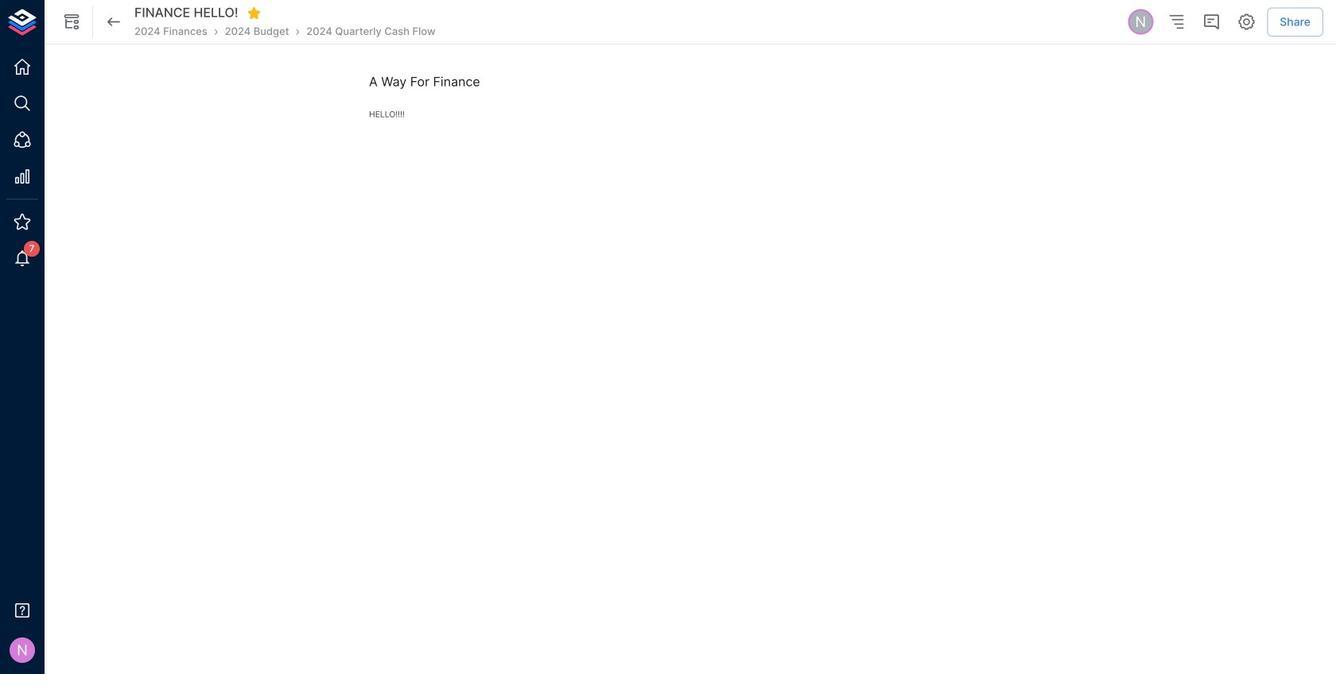 Task type: describe. For each thing, give the bounding box(es) containing it.
remove favorite image
[[247, 6, 261, 20]]

comments image
[[1202, 12, 1221, 31]]

show wiki image
[[62, 12, 81, 31]]



Task type: locate. For each thing, give the bounding box(es) containing it.
settings image
[[1237, 12, 1256, 31]]

table of contents image
[[1167, 12, 1186, 31]]

go back image
[[104, 12, 123, 31]]



Task type: vqa. For each thing, say whether or not it's contained in the screenshot.
remove favorite Image
yes



